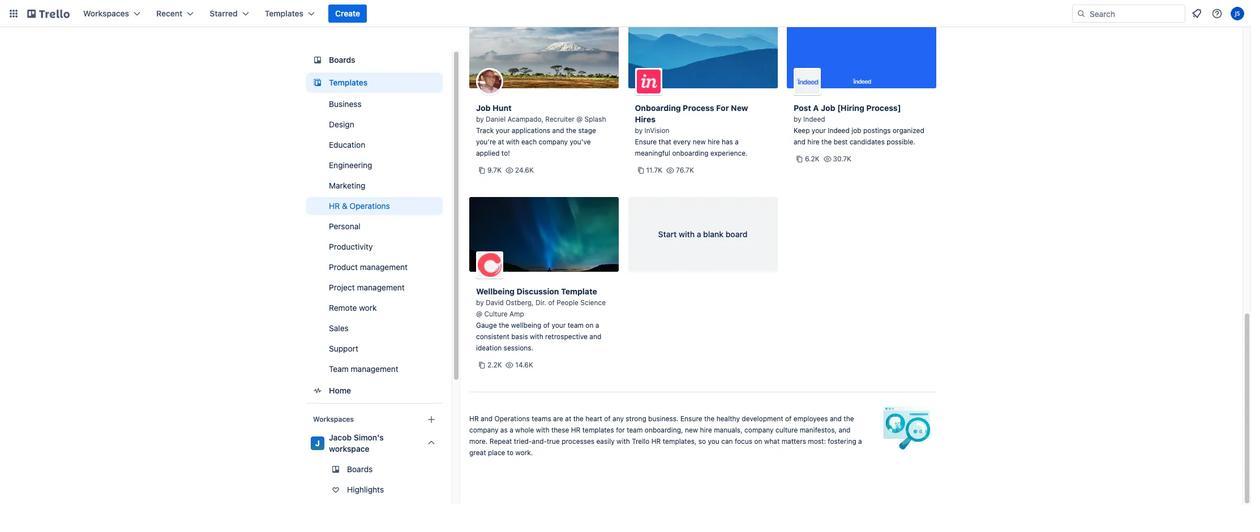 Task type: vqa. For each thing, say whether or not it's contained in the screenshot.


Task type: describe. For each thing, give the bounding box(es) containing it.
david
[[486, 298, 504, 307]]

primary element
[[0, 0, 1251, 27]]

education
[[329, 140, 365, 149]]

sessions.
[[504, 344, 533, 352]]

candidates
[[850, 138, 885, 146]]

14.6k
[[515, 361, 533, 369]]

has
[[722, 138, 733, 146]]

hr down onboarding,
[[651, 437, 661, 446]]

work.
[[516, 448, 533, 457]]

meaningful
[[635, 149, 670, 157]]

1 vertical spatial boards
[[347, 464, 373, 474]]

wellbeing
[[511, 321, 541, 329]]

with inside job hunt by daniel acampado, recruiter @ splash track your applications and the stage you're at with each company you've applied to!
[[506, 138, 519, 146]]

place
[[488, 448, 505, 457]]

recent
[[156, 8, 182, 18]]

the inside job hunt by daniel acampado, recruiter @ splash track your applications and the stage you're at with each company you've applied to!
[[566, 126, 576, 135]]

the inside wellbeing discussion template by david ostberg, dir. of people science @ culture amp gauge the wellbeing of your team on a consistent basis with retrospective and ideation sessions.
[[499, 321, 509, 329]]

1 horizontal spatial workspaces
[[313, 415, 354, 423]]

strong
[[626, 414, 646, 423]]

can
[[721, 437, 733, 446]]

invision image
[[635, 68, 662, 95]]

start with a blank board button
[[628, 197, 778, 272]]

your inside post a job [hiring process] by indeed keep your indeed job postings organized and hire the best candidates possible.
[[812, 126, 826, 135]]

productivity link
[[306, 238, 443, 256]]

basis
[[511, 332, 528, 341]]

j
[[315, 438, 320, 448]]

templates
[[582, 426, 614, 434]]

2 horizontal spatial company
[[745, 426, 774, 434]]

starred button
[[203, 5, 256, 23]]

start with a blank board
[[658, 229, 748, 239]]

operations for &
[[350, 201, 390, 211]]

template board image
[[311, 76, 324, 89]]

design link
[[306, 115, 443, 134]]

for
[[716, 103, 729, 113]]

management for team management
[[351, 364, 398, 374]]

best
[[834, 138, 848, 146]]

2.2k
[[487, 361, 502, 369]]

stage
[[578, 126, 596, 135]]

daniel acampado, recruiter @ splash image
[[476, 68, 503, 95]]

education link
[[306, 136, 443, 154]]

processes
[[562, 437, 595, 446]]

remote work link
[[306, 299, 443, 317]]

science
[[580, 298, 606, 307]]

hire inside onboarding process for new hires by invision ensure that every new hire has a meaningful onboarding experience.
[[708, 138, 720, 146]]

any
[[613, 414, 624, 423]]

true
[[547, 437, 560, 446]]

experience.
[[711, 149, 748, 157]]

acampado,
[[508, 115, 543, 123]]

at inside hr and operations teams are at the heart of any strong business. ensure the healthy development of employees and the company as a whole with these hr templates for team onboarding, new hire manuals, company culture manifestos, and more. repeat tried-and-true processes easily with trello hr templates, so you can focus on what matters most: fostering a great place to work.
[[565, 414, 571, 423]]

hire inside post a job [hiring process] by indeed keep your indeed job postings organized and hire the best candidates possible.
[[808, 138, 820, 146]]

manifestos,
[[800, 426, 837, 434]]

for
[[616, 426, 625, 434]]

onboarding
[[672, 149, 709, 157]]

sales
[[329, 323, 349, 333]]

employees
[[794, 414, 828, 423]]

board image
[[311, 53, 324, 67]]

your inside wellbeing discussion template by david ostberg, dir. of people science @ culture amp gauge the wellbeing of your team on a consistent basis with retrospective and ideation sessions.
[[552, 321, 566, 329]]

of right wellbeing at the bottom of page
[[543, 321, 550, 329]]

with inside button
[[679, 229, 695, 239]]

product management link
[[306, 258, 443, 276]]

team management
[[329, 364, 398, 374]]

postings
[[863, 126, 891, 135]]

templates link
[[306, 72, 443, 93]]

splash
[[585, 115, 606, 123]]

work
[[359, 303, 377, 313]]

hire inside hr and operations teams are at the heart of any strong business. ensure the healthy development of employees and the company as a whole with these hr templates for team onboarding, new hire manuals, company culture manifestos, and more. repeat tried-and-true processes easily with trello hr templates, so you can focus on what matters most: fostering a great place to work.
[[700, 426, 712, 434]]

ensure inside onboarding process for new hires by invision ensure that every new hire has a meaningful onboarding experience.
[[635, 138, 657, 146]]

and up manifestos,
[[830, 414, 842, 423]]

the left healthy
[[704, 414, 715, 423]]

project management
[[329, 283, 405, 292]]

2 boards link from the top
[[306, 460, 443, 478]]

on inside wellbeing discussion template by david ostberg, dir. of people science @ culture amp gauge the wellbeing of your team on a consistent basis with retrospective and ideation sessions.
[[586, 321, 594, 329]]

ideation
[[476, 344, 502, 352]]

matters
[[782, 437, 806, 446]]

team
[[329, 364, 349, 374]]

job inside post a job [hiring process] by indeed keep your indeed job postings organized and hire the best candidates possible.
[[821, 103, 835, 113]]

workspaces button
[[76, 5, 147, 23]]

by inside onboarding process for new hires by invision ensure that every new hire has a meaningful onboarding experience.
[[635, 126, 643, 135]]

on inside hr and operations teams are at the heart of any strong business. ensure the healthy development of employees and the company as a whole with these hr templates for team onboarding, new hire manuals, company culture manifestos, and more. repeat tried-and-true processes easily with trello hr templates, so you can focus on what matters most: fostering a great place to work.
[[754, 437, 762, 446]]

trello
[[632, 437, 650, 446]]

fostering
[[828, 437, 856, 446]]

post
[[794, 103, 811, 113]]

remote
[[329, 303, 357, 313]]

david ostberg, dir. of people science @ culture amp image
[[476, 251, 503, 279]]

workspaces inside popup button
[[83, 8, 129, 18]]

engineering link
[[306, 156, 443, 174]]

keep
[[794, 126, 810, 135]]

by inside wellbeing discussion template by david ostberg, dir. of people science @ culture amp gauge the wellbeing of your team on a consistent basis with retrospective and ideation sessions.
[[476, 298, 484, 307]]

recent button
[[149, 5, 201, 23]]

starred
[[210, 8, 238, 18]]

and inside wellbeing discussion template by david ostberg, dir. of people science @ culture amp gauge the wellbeing of your team on a consistent basis with retrospective and ideation sessions.
[[590, 332, 601, 341]]

most:
[[808, 437, 826, 446]]

30.7k
[[833, 155, 852, 163]]

process]
[[866, 103, 901, 113]]

people
[[557, 298, 579, 307]]

hr and operations teams are at the heart of any strong business. ensure the healthy development of employees and the company as a whole with these hr templates for team onboarding, new hire manuals, company culture manifestos, and more. repeat tried-and-true processes easily with trello hr templates, so you can focus on what matters most: fostering a great place to work.
[[469, 414, 862, 457]]

with inside wellbeing discussion template by david ostberg, dir. of people science @ culture amp gauge the wellbeing of your team on a consistent basis with retrospective and ideation sessions.
[[530, 332, 543, 341]]

home
[[329, 386, 351, 395]]

to
[[507, 448, 514, 457]]

a inside onboarding process for new hires by invision ensure that every new hire has a meaningful onboarding experience.
[[735, 138, 739, 146]]

marketing link
[[306, 177, 443, 195]]

support link
[[306, 340, 443, 358]]

management for product management
[[360, 262, 408, 272]]

teams
[[532, 414, 551, 423]]

retrospective
[[545, 332, 588, 341]]

create button
[[328, 5, 367, 23]]

each
[[521, 138, 537, 146]]

gauge
[[476, 321, 497, 329]]

team inside hr and operations teams are at the heart of any strong business. ensure the healthy development of employees and the company as a whole with these hr templates for team onboarding, new hire manuals, company culture manifestos, and more. repeat tried-and-true processes easily with trello hr templates, so you can focus on what matters most: fostering a great place to work.
[[627, 426, 643, 434]]

dir.
[[536, 298, 546, 307]]

by inside post a job [hiring process] by indeed keep your indeed job postings organized and hire the best candidates possible.
[[794, 115, 801, 123]]

with down teams
[[536, 426, 549, 434]]

new inside onboarding process for new hires by invision ensure that every new hire has a meaningful onboarding experience.
[[693, 138, 706, 146]]



Task type: locate. For each thing, give the bounding box(es) containing it.
company inside job hunt by daniel acampado, recruiter @ splash track your applications and the stage you're at with each company you've applied to!
[[539, 138, 568, 146]]

hr left &
[[329, 201, 340, 211]]

and up fostering at the bottom of the page
[[839, 426, 851, 434]]

start
[[658, 229, 677, 239]]

1 job from the left
[[476, 103, 491, 113]]

forward image
[[440, 503, 454, 505]]

by up the track
[[476, 115, 484, 123]]

repeat
[[490, 437, 512, 446]]

0 vertical spatial ensure
[[635, 138, 657, 146]]

0 horizontal spatial at
[[498, 138, 504, 146]]

onboarding
[[635, 103, 681, 113]]

post a job [hiring process] by indeed keep your indeed job postings organized and hire the best candidates possible.
[[794, 103, 924, 146]]

@ up gauge
[[476, 310, 482, 318]]

personal link
[[306, 217, 443, 236]]

0 horizontal spatial templates
[[265, 8, 303, 18]]

of up culture
[[785, 414, 792, 423]]

a right 'as'
[[510, 426, 513, 434]]

and-
[[532, 437, 547, 446]]

76.7k
[[676, 166, 694, 174]]

0 horizontal spatial operations
[[350, 201, 390, 211]]

hr & operations icon image
[[863, 406, 936, 465]]

operations inside hr & operations link
[[350, 201, 390, 211]]

1 vertical spatial team
[[627, 426, 643, 434]]

0 vertical spatial on
[[586, 321, 594, 329]]

you're
[[476, 138, 496, 146]]

your inside job hunt by daniel acampado, recruiter @ splash track your applications and the stage you're at with each company you've applied to!
[[496, 126, 510, 135]]

ostberg,
[[506, 298, 534, 307]]

the left heart on the left of the page
[[573, 414, 584, 423]]

the up you've
[[566, 126, 576, 135]]

team up retrospective
[[568, 321, 584, 329]]

0 horizontal spatial your
[[496, 126, 510, 135]]

hr up the processes
[[571, 426, 581, 434]]

0 vertical spatial @
[[576, 115, 583, 123]]

management for project management
[[357, 283, 405, 292]]

are
[[553, 414, 563, 423]]

operations for and
[[495, 414, 530, 423]]

operations down marketing link
[[350, 201, 390, 211]]

1 horizontal spatial your
[[552, 321, 566, 329]]

1 horizontal spatial operations
[[495, 414, 530, 423]]

templates,
[[663, 437, 697, 446]]

company down recruiter
[[539, 138, 568, 146]]

consistent
[[476, 332, 509, 341]]

a right fostering at the bottom of the page
[[858, 437, 862, 446]]

management down support link
[[351, 364, 398, 374]]

onboarding,
[[645, 426, 683, 434]]

boards up highlights
[[347, 464, 373, 474]]

0 horizontal spatial workspaces
[[83, 8, 129, 18]]

by inside job hunt by daniel acampado, recruiter @ splash track your applications and the stage you're at with each company you've applied to!
[[476, 115, 484, 123]]

team down strong
[[627, 426, 643, 434]]

recruiter
[[545, 115, 575, 123]]

1 vertical spatial ensure
[[680, 414, 702, 423]]

every
[[673, 138, 691, 146]]

1 boards link from the top
[[306, 50, 443, 70]]

boards right board icon
[[329, 55, 355, 65]]

home link
[[306, 380, 443, 401]]

0 horizontal spatial company
[[469, 426, 498, 434]]

so
[[698, 437, 706, 446]]

new
[[693, 138, 706, 146], [685, 426, 698, 434]]

applications
[[512, 126, 550, 135]]

new
[[731, 103, 748, 113]]

templates right starred "popup button"
[[265, 8, 303, 18]]

ensure inside hr and operations teams are at the heart of any strong business. ensure the healthy development of employees and the company as a whole with these hr templates for team onboarding, new hire manuals, company culture manifestos, and more. repeat tried-and-true processes easily with trello hr templates, so you can focus on what matters most: fostering a great place to work.
[[680, 414, 702, 423]]

wellbeing
[[476, 286, 515, 296]]

0 horizontal spatial team
[[568, 321, 584, 329]]

11.7k
[[646, 166, 663, 174]]

hire left has
[[708, 138, 720, 146]]

company
[[539, 138, 568, 146], [469, 426, 498, 434], [745, 426, 774, 434]]

job
[[476, 103, 491, 113], [821, 103, 835, 113]]

at up the to!
[[498, 138, 504, 146]]

new up the templates,
[[685, 426, 698, 434]]

of left any
[[604, 414, 611, 423]]

0 vertical spatial boards link
[[306, 50, 443, 70]]

and inside job hunt by daniel acampado, recruiter @ splash track your applications and the stage you're at with each company you've applied to!
[[552, 126, 564, 135]]

1 vertical spatial on
[[754, 437, 762, 446]]

1 horizontal spatial at
[[565, 414, 571, 423]]

and down recruiter
[[552, 126, 564, 135]]

by
[[476, 115, 484, 123], [794, 115, 801, 123], [635, 126, 643, 135], [476, 298, 484, 307]]

@ inside wellbeing discussion template by david ostberg, dir. of people science @ culture amp gauge the wellbeing of your team on a consistent basis with retrospective and ideation sessions.
[[476, 310, 482, 318]]

and right retrospective
[[590, 332, 601, 341]]

a left blank
[[697, 229, 701, 239]]

with down wellbeing at the bottom of page
[[530, 332, 543, 341]]

create a workspace image
[[425, 413, 438, 426]]

1 vertical spatial @
[[476, 310, 482, 318]]

by up "keep"
[[794, 115, 801, 123]]

1 horizontal spatial @
[[576, 115, 583, 123]]

1 vertical spatial indeed
[[828, 126, 850, 135]]

at right are
[[565, 414, 571, 423]]

and down "keep"
[[794, 138, 806, 146]]

the inside post a job [hiring process] by indeed keep your indeed job postings organized and hire the best candidates possible.
[[821, 138, 832, 146]]

0 horizontal spatial job
[[476, 103, 491, 113]]

a inside wellbeing discussion template by david ostberg, dir. of people science @ culture amp gauge the wellbeing of your team on a consistent basis with retrospective and ideation sessions.
[[595, 321, 599, 329]]

that
[[659, 138, 671, 146]]

0 vertical spatial indeed
[[803, 115, 825, 123]]

personal
[[329, 221, 360, 231]]

2 vertical spatial management
[[351, 364, 398, 374]]

and inside post a job [hiring process] by indeed keep your indeed job postings organized and hire the best candidates possible.
[[794, 138, 806, 146]]

24.6k
[[515, 166, 534, 174]]

1 vertical spatial operations
[[495, 414, 530, 423]]

business link
[[306, 95, 443, 113]]

0 vertical spatial workspaces
[[83, 8, 129, 18]]

the left best
[[821, 138, 832, 146]]

your down daniel
[[496, 126, 510, 135]]

job inside job hunt by daniel acampado, recruiter @ splash track your applications and the stage you're at with each company you've applied to!
[[476, 103, 491, 113]]

workspace
[[329, 444, 369, 453]]

Search field
[[1086, 5, 1185, 22]]

0 horizontal spatial ensure
[[635, 138, 657, 146]]

your
[[496, 126, 510, 135], [812, 126, 826, 135], [552, 321, 566, 329]]

your right "keep"
[[812, 126, 826, 135]]

the
[[566, 126, 576, 135], [821, 138, 832, 146], [499, 321, 509, 329], [573, 414, 584, 423], [704, 414, 715, 423], [844, 414, 854, 423]]

team inside wellbeing discussion template by david ostberg, dir. of people science @ culture amp gauge the wellbeing of your team on a consistent basis with retrospective and ideation sessions.
[[568, 321, 584, 329]]

a right has
[[735, 138, 739, 146]]

2 job from the left
[[821, 103, 835, 113]]

with up the to!
[[506, 138, 519, 146]]

[hiring
[[837, 103, 864, 113]]

new inside hr and operations teams are at the heart of any strong business. ensure the healthy development of employees and the company as a whole with these hr templates for team onboarding, new hire manuals, company culture manifestos, and more. repeat tried-and-true processes easily with trello hr templates, so you can focus on what matters most: fostering a great place to work.
[[685, 426, 698, 434]]

@ inside job hunt by daniel acampado, recruiter @ splash track your applications and the stage you're at with each company you've applied to!
[[576, 115, 583, 123]]

great
[[469, 448, 486, 457]]

focus
[[735, 437, 752, 446]]

by left david
[[476, 298, 484, 307]]

daniel
[[486, 115, 506, 123]]

1 horizontal spatial team
[[627, 426, 643, 434]]

hires
[[635, 114, 656, 124]]

&
[[342, 201, 348, 211]]

0 vertical spatial templates
[[265, 8, 303, 18]]

productivity
[[329, 242, 373, 251]]

search image
[[1077, 9, 1086, 18]]

create
[[335, 8, 360, 18]]

1 vertical spatial at
[[565, 414, 571, 423]]

a inside button
[[697, 229, 701, 239]]

0 vertical spatial new
[[693, 138, 706, 146]]

0 vertical spatial team
[[568, 321, 584, 329]]

job up daniel
[[476, 103, 491, 113]]

hr
[[329, 201, 340, 211], [469, 414, 479, 423], [571, 426, 581, 434], [651, 437, 661, 446]]

ensure up so
[[680, 414, 702, 423]]

your up retrospective
[[552, 321, 566, 329]]

indeed down a in the top right of the page
[[803, 115, 825, 123]]

1 horizontal spatial indeed
[[828, 126, 850, 135]]

team management link
[[306, 360, 443, 378]]

hire down "keep"
[[808, 138, 820, 146]]

0 vertical spatial boards
[[329, 55, 355, 65]]

blank
[[703, 229, 724, 239]]

operations up 'as'
[[495, 414, 530, 423]]

job
[[852, 126, 861, 135]]

the down culture
[[499, 321, 509, 329]]

home image
[[311, 384, 324, 397]]

a
[[735, 138, 739, 146], [697, 229, 701, 239], [595, 321, 599, 329], [510, 426, 513, 434], [858, 437, 862, 446]]

development
[[742, 414, 783, 423]]

a down science
[[595, 321, 599, 329]]

team
[[568, 321, 584, 329], [627, 426, 643, 434]]

ensure up "meaningful" on the top right of the page
[[635, 138, 657, 146]]

0 vertical spatial management
[[360, 262, 408, 272]]

1 vertical spatial templates
[[329, 78, 368, 87]]

you've
[[570, 138, 591, 146]]

process
[[683, 103, 714, 113]]

marketing
[[329, 181, 365, 190]]

hr & operations
[[329, 201, 390, 211]]

1 horizontal spatial job
[[821, 103, 835, 113]]

0 vertical spatial at
[[498, 138, 504, 146]]

operations inside hr and operations teams are at the heart of any strong business. ensure the healthy development of employees and the company as a whole with these hr templates for team onboarding, new hire manuals, company culture manifestos, and more. repeat tried-and-true processes easily with trello hr templates, so you can focus on what matters most: fostering a great place to work.
[[495, 414, 530, 423]]

open information menu image
[[1212, 8, 1223, 19]]

hire up so
[[700, 426, 712, 434]]

1 vertical spatial management
[[357, 283, 405, 292]]

management down productivity link
[[360, 262, 408, 272]]

by down hires
[[635, 126, 643, 135]]

new up onboarding
[[693, 138, 706, 146]]

hunt
[[493, 103, 512, 113]]

at
[[498, 138, 504, 146], [565, 414, 571, 423]]

at inside job hunt by daniel acampado, recruiter @ splash track your applications and the stage you're at with each company you've applied to!
[[498, 138, 504, 146]]

management down the product management link
[[357, 283, 405, 292]]

1 vertical spatial new
[[685, 426, 698, 434]]

0 horizontal spatial @
[[476, 310, 482, 318]]

1 horizontal spatial on
[[754, 437, 762, 446]]

templates inside popup button
[[265, 8, 303, 18]]

1 horizontal spatial templates
[[329, 78, 368, 87]]

on down science
[[586, 321, 594, 329]]

templates up the business
[[329, 78, 368, 87]]

discussion
[[517, 286, 559, 296]]

1 vertical spatial boards link
[[306, 460, 443, 478]]

product
[[329, 262, 358, 272]]

back to home image
[[27, 5, 70, 23]]

0 horizontal spatial indeed
[[803, 115, 825, 123]]

with right start
[[679, 229, 695, 239]]

onboarding process for new hires by invision ensure that every new hire has a meaningful onboarding experience.
[[635, 103, 748, 157]]

engineering
[[329, 160, 372, 170]]

healthy
[[717, 414, 740, 423]]

0 notifications image
[[1190, 7, 1204, 20]]

job hunt by daniel acampado, recruiter @ splash track your applications and the stage you're at with each company you've applied to!
[[476, 103, 606, 157]]

1 horizontal spatial ensure
[[680, 414, 702, 423]]

and up the more.
[[481, 414, 493, 423]]

to!
[[502, 149, 510, 157]]

product management
[[329, 262, 408, 272]]

0 vertical spatial operations
[[350, 201, 390, 211]]

indeed image
[[794, 68, 821, 95]]

boards link up the templates link
[[306, 50, 443, 70]]

applied
[[476, 149, 500, 157]]

1 horizontal spatial company
[[539, 138, 568, 146]]

with down 'for'
[[617, 437, 630, 446]]

hr up the more.
[[469, 414, 479, 423]]

@ up stage
[[576, 115, 583, 123]]

job right a in the top right of the page
[[821, 103, 835, 113]]

0 horizontal spatial on
[[586, 321, 594, 329]]

boards
[[329, 55, 355, 65], [347, 464, 373, 474]]

company down development
[[745, 426, 774, 434]]

jacob simon (jacobsimon16) image
[[1231, 7, 1244, 20]]

the up fostering at the bottom of the page
[[844, 414, 854, 423]]

company up the more.
[[469, 426, 498, 434]]

culture
[[776, 426, 798, 434]]

boards link up highlights link on the left bottom of page
[[306, 460, 443, 478]]

remote work
[[329, 303, 377, 313]]

indeed up best
[[828, 126, 850, 135]]

organized
[[893, 126, 924, 135]]

of right dir.
[[548, 298, 555, 307]]

1 vertical spatial workspaces
[[313, 415, 354, 423]]

jacob
[[329, 433, 352, 442]]

on left what
[[754, 437, 762, 446]]

2 horizontal spatial your
[[812, 126, 826, 135]]

a
[[813, 103, 819, 113]]



